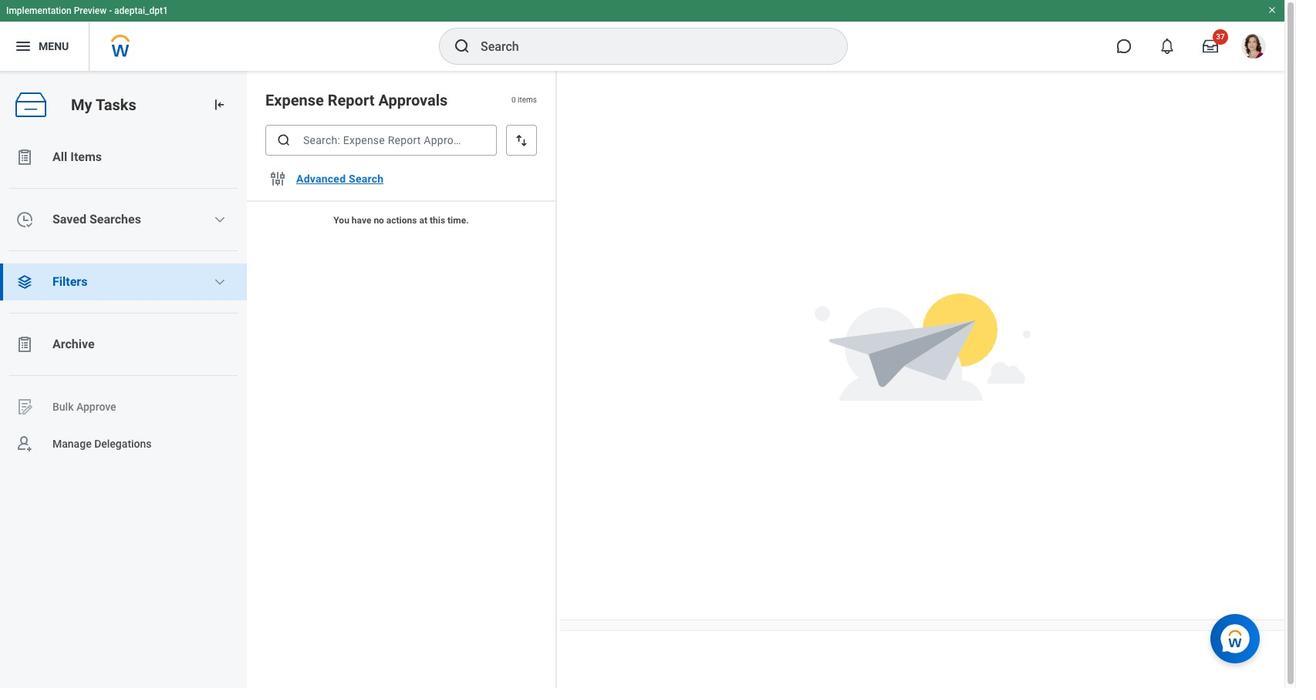 Task type: locate. For each thing, give the bounding box(es) containing it.
report
[[328, 91, 375, 110]]

0 items
[[512, 96, 537, 104]]

item list element
[[247, 71, 557, 689]]

1 vertical spatial search image
[[276, 133, 292, 148]]

advanced search button
[[290, 164, 390, 194]]

adeptai_dpt1
[[114, 5, 168, 16]]

search image inside item list element
[[276, 133, 292, 148]]

menu button
[[0, 22, 89, 71]]

list
[[0, 139, 247, 463]]

my
[[71, 95, 92, 114]]

perspective image
[[15, 273, 34, 292]]

filters
[[52, 275, 87, 289]]

advanced
[[296, 173, 346, 185]]

1 vertical spatial clipboard image
[[15, 336, 34, 354]]

search
[[349, 173, 384, 185]]

clipboard image left all
[[15, 148, 34, 167]]

0 vertical spatial clipboard image
[[15, 148, 34, 167]]

saved searches button
[[0, 201, 247, 238]]

0 horizontal spatial search image
[[276, 133, 292, 148]]

2 clipboard image from the top
[[15, 336, 34, 354]]

clipboard image left the archive
[[15, 336, 34, 354]]

manage delegations
[[52, 438, 152, 450]]

archive button
[[0, 326, 247, 363]]

chevron down image
[[214, 214, 226, 226]]

clipboard image inside the all items button
[[15, 148, 34, 167]]

list containing all items
[[0, 139, 247, 463]]

menu banner
[[0, 0, 1285, 71]]

items
[[518, 96, 537, 104]]

sort image
[[514, 133, 529, 148]]

1 clipboard image from the top
[[15, 148, 34, 167]]

0
[[512, 96, 516, 104]]

inbox large image
[[1203, 39, 1218, 54]]

all items
[[52, 150, 102, 164]]

configure image
[[268, 170, 287, 188]]

all
[[52, 150, 67, 164]]

saved
[[52, 212, 86, 227]]

profile logan mcneil image
[[1241, 34, 1266, 62]]

1 horizontal spatial search image
[[453, 37, 471, 56]]

manage
[[52, 438, 92, 450]]

37
[[1216, 32, 1225, 41]]

clipboard image inside "archive" button
[[15, 336, 34, 354]]

items
[[70, 150, 102, 164]]

expense
[[265, 91, 324, 110]]

clipboard image
[[15, 148, 34, 167], [15, 336, 34, 354]]

clipboard image for archive
[[15, 336, 34, 354]]

search image
[[453, 37, 471, 56], [276, 133, 292, 148]]

delegations
[[94, 438, 152, 450]]

my tasks
[[71, 95, 136, 114]]

at
[[419, 215, 427, 226]]

archive
[[52, 337, 95, 352]]



Task type: describe. For each thing, give the bounding box(es) containing it.
bulk approve link
[[0, 389, 247, 426]]

-
[[109, 5, 112, 16]]

implementation
[[6, 5, 72, 16]]

no
[[374, 215, 384, 226]]

menu
[[39, 40, 69, 52]]

chevron down image
[[214, 276, 226, 289]]

have
[[352, 215, 371, 226]]

notifications large image
[[1160, 39, 1175, 54]]

searches
[[89, 212, 141, 227]]

tasks
[[96, 95, 136, 114]]

0 vertical spatial search image
[[453, 37, 471, 56]]

approvals
[[378, 91, 448, 110]]

close environment banner image
[[1268, 5, 1277, 15]]

all items button
[[0, 139, 247, 176]]

user plus image
[[15, 435, 34, 454]]

manage delegations link
[[0, 426, 247, 463]]

Search: Expense Report Approvals text field
[[265, 125, 497, 156]]

expense report approvals
[[265, 91, 448, 110]]

Search Workday  search field
[[481, 29, 816, 63]]

bulk approve
[[52, 401, 116, 413]]

saved searches
[[52, 212, 141, 227]]

clock check image
[[15, 211, 34, 229]]

rename image
[[15, 398, 34, 417]]

filters button
[[0, 264, 247, 301]]

justify image
[[14, 37, 32, 56]]

you have no actions at this time.
[[334, 215, 469, 226]]

clipboard image for all items
[[15, 148, 34, 167]]

implementation preview -   adeptai_dpt1
[[6, 5, 168, 16]]

my tasks element
[[0, 71, 247, 689]]

transformation import image
[[211, 97, 227, 113]]

this
[[430, 215, 445, 226]]

actions
[[386, 215, 417, 226]]

preview
[[74, 5, 107, 16]]

time.
[[448, 215, 469, 226]]

37 button
[[1194, 29, 1228, 63]]

advanced search
[[296, 173, 384, 185]]

approve
[[76, 401, 116, 413]]

you
[[334, 215, 349, 226]]

bulk
[[52, 401, 74, 413]]



Task type: vqa. For each thing, say whether or not it's contained in the screenshot.
first "chevron down" image from the bottom of the List containing All Items
yes



